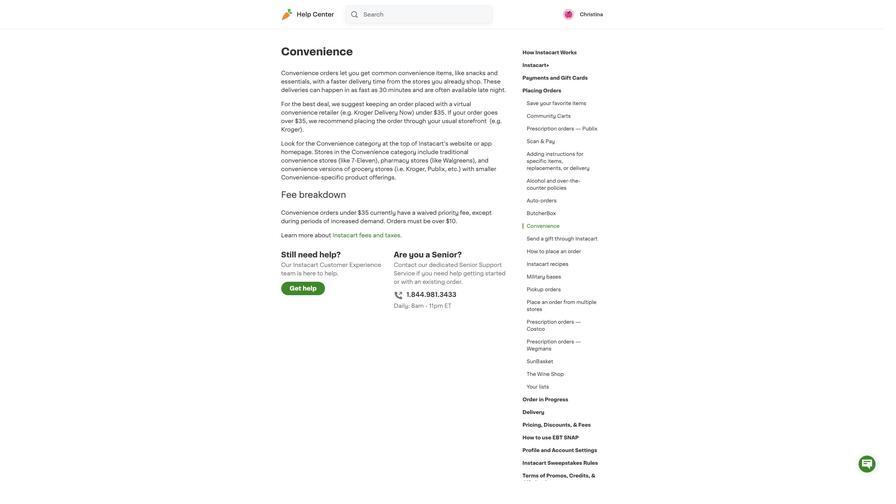 Task type: vqa. For each thing, say whether or not it's contained in the screenshot.
help center
yes



Task type: locate. For each thing, give the bounding box(es) containing it.
orders down payments and gift cards link
[[544, 88, 562, 93]]

instacart up 'how to place an order' link at right
[[576, 237, 598, 242]]

over-
[[558, 179, 571, 184]]

$35,
[[295, 118, 308, 124]]

2 vertical spatial in
[[539, 398, 544, 403]]

0 vertical spatial specific
[[527, 159, 547, 164]]

of up product
[[345, 166, 350, 172]]

0 vertical spatial need
[[298, 251, 318, 259]]

through right gift
[[555, 237, 575, 242]]

military
[[527, 275, 545, 280]]

1 vertical spatial items,
[[548, 159, 563, 164]]

1 vertical spatial from
[[564, 300, 576, 305]]

0 horizontal spatial cards
[[534, 481, 550, 482]]

to left place
[[540, 249, 545, 254]]

of inside terms of promos, credits, & gift cards
[[540, 474, 546, 479]]

cards up "items"
[[573, 76, 588, 81]]

convenience up are
[[398, 70, 435, 76]]

0 vertical spatial cards
[[573, 76, 588, 81]]

minutes
[[388, 87, 411, 93]]

convenience up during at the left of page
[[281, 210, 319, 216]]

stores up versions
[[319, 158, 337, 164]]

to right here
[[318, 271, 323, 276]]

0 horizontal spatial orders
[[387, 219, 406, 224]]

0 horizontal spatial gift
[[523, 481, 533, 482]]

support
[[479, 262, 502, 268]]

cards inside terms of promos, credits, & gift cards
[[534, 481, 550, 482]]

stores up offerings.
[[375, 166, 393, 172]]

0 vertical spatial orders
[[544, 88, 562, 93]]

of
[[412, 141, 417, 147], [345, 166, 350, 172], [324, 219, 330, 224], [540, 474, 546, 479]]

items, up already
[[436, 70, 454, 76]]

your inside save your favorite items link
[[540, 101, 552, 106]]

is
[[297, 271, 302, 276]]

0 vertical spatial &
[[541, 139, 545, 144]]

1 horizontal spatial through
[[555, 237, 575, 242]]

kroger
[[354, 110, 373, 115]]

0 horizontal spatial items,
[[436, 70, 454, 76]]

1 horizontal spatial need
[[434, 271, 448, 276]]

stores up the kroger,
[[411, 158, 429, 164]]

for right the instructions
[[577, 152, 584, 157]]

orders inside convenience orders under $35 currently have a waived priority fee, except during periods of increased demand. orders must be over $10.
[[320, 210, 339, 216]]

time
[[373, 79, 386, 84]]

order up now)
[[398, 101, 414, 107]]

1 horizontal spatial as
[[371, 87, 378, 93]]

2 vertical spatial &
[[592, 474, 596, 479]]

orders for convenience orders under $35 currently have a waived priority fee, except during periods of increased demand. orders must be over $10.
[[320, 210, 339, 216]]

— inside "link"
[[576, 126, 581, 131]]

best
[[303, 101, 316, 107]]

& left "pay"
[[541, 139, 545, 144]]

the
[[527, 372, 536, 377]]

here
[[303, 271, 316, 276]]

or inside look for the convenience category at the top of instacart's website or app homepage. stores in the convenience category include traditional convenience stores (like 7-eleven), pharmacy stores (like walgreens), and convenience versions of grocery stores (i.e. kroger, publix, etc.) with smaller convenience-specific product offerings.
[[474, 141, 480, 147]]

orders inside convenience orders let you get common convenience items, like snacks and essentials, with a faster delivery time from the stores you already shop. these deliveries can happen in as fast as 30 minutes and are often available late night.
[[320, 70, 339, 76]]

0 horizontal spatial (like
[[339, 158, 350, 164]]

traditional
[[440, 149, 469, 155]]

your down $35.
[[428, 118, 441, 124]]

1 vertical spatial through
[[555, 237, 575, 242]]

from
[[387, 79, 401, 84], [564, 300, 576, 305]]

like
[[455, 70, 465, 76]]

scan & pay
[[527, 139, 555, 144]]

we up retailer
[[332, 101, 340, 107]]

specific down adding
[[527, 159, 547, 164]]

$35
[[358, 210, 369, 216]]

1 horizontal spatial gift
[[561, 76, 571, 81]]

1 vertical spatial prescription
[[527, 320, 557, 325]]

2 (like from the left
[[430, 158, 442, 164]]

under up the increased
[[340, 210, 357, 216]]

0 vertical spatial —
[[576, 126, 581, 131]]

items, inside convenience orders let you get common convenience items, like snacks and essentials, with a faster delivery time from the stores you already shop. these deliveries can happen in as fast as 30 minutes and are often available late night.
[[436, 70, 454, 76]]

— inside prescription orders — costco
[[576, 320, 581, 325]]

et
[[445, 303, 452, 309]]

your right save
[[540, 101, 552, 106]]

prescription orders — costco
[[527, 320, 581, 332]]

of up the "about"
[[324, 219, 330, 224]]

orders for auto-orders
[[541, 198, 557, 203]]

stores up are
[[413, 79, 431, 84]]

learn
[[281, 233, 297, 238]]

promos,
[[547, 474, 568, 479]]

2 vertical spatial prescription
[[527, 340, 557, 345]]

works
[[561, 50, 577, 55]]

recommend
[[319, 118, 353, 124]]

from inside place an order from multiple stores
[[564, 300, 576, 305]]

1 vertical spatial cards
[[534, 481, 550, 482]]

orders for pickup orders
[[545, 287, 561, 292]]

get
[[290, 286, 302, 292]]

0 horizontal spatial over
[[281, 118, 294, 124]]

convenience down the homepage.
[[281, 158, 318, 164]]

a left gift
[[541, 237, 544, 242]]

sweepstakes
[[548, 461, 583, 466]]

team
[[281, 271, 296, 276]]

8am
[[412, 303, 424, 309]]

how
[[523, 50, 535, 55], [527, 249, 538, 254], [523, 436, 535, 441]]

2 vertical spatial or
[[394, 279, 400, 285]]

1 — from the top
[[576, 126, 581, 131]]

1 horizontal spatial specific
[[527, 159, 547, 164]]

prescription up wegmans
[[527, 340, 557, 345]]

stores
[[413, 79, 431, 84], [319, 158, 337, 164], [411, 158, 429, 164], [375, 166, 393, 172], [527, 307, 543, 312]]

with inside look for the convenience category at the top of instacart's website or app homepage. stores in the convenience category include traditional convenience stores (like 7-eleven), pharmacy stores (like walgreens), and convenience versions of grocery stores (i.e. kroger, publix, etc.) with smaller convenience-specific product offerings.
[[463, 166, 475, 172]]

as left 30
[[371, 87, 378, 93]]

orders inside the prescription orders — wegmans
[[558, 340, 575, 345]]

0 vertical spatial gift
[[561, 76, 571, 81]]

0 vertical spatial prescription
[[527, 126, 557, 131]]

adding instructions for specific items, replacements, or delivery link
[[523, 148, 603, 175]]

costco
[[527, 327, 545, 332]]

— down multiple
[[576, 320, 581, 325]]

(like up publix,
[[430, 158, 442, 164]]

1 horizontal spatial (e.g.
[[490, 118, 502, 124]]

1 horizontal spatial under
[[416, 110, 433, 115]]

1 vertical spatial delivery
[[523, 410, 545, 415]]

gift down works
[[561, 76, 571, 81]]

& left fees
[[573, 423, 578, 428]]

orders for convenience orders let you get common convenience items, like snacks and essentials, with a faster delivery time from the stores you already shop. these deliveries can happen in as fast as 30 minutes and are often available late night.
[[320, 70, 339, 76]]

need down "dedicated"
[[434, 271, 448, 276]]

in down faster
[[345, 87, 350, 93]]

— down prescription orders — costco link
[[576, 340, 581, 345]]

2 horizontal spatial your
[[540, 101, 552, 106]]

1 vertical spatial need
[[434, 271, 448, 276]]

category up eleven), in the top of the page
[[356, 141, 381, 147]]

0 vertical spatial from
[[387, 79, 401, 84]]

an inside place an order from multiple stores
[[542, 300, 548, 305]]

with inside are you a senior? contact our dedicated senior support service if you need help getting started or with an existing order.
[[401, 279, 413, 285]]

instacart down profile
[[523, 461, 547, 466]]

as left fast
[[351, 87, 358, 93]]

0 vertical spatial your
[[540, 101, 552, 106]]

2 — from the top
[[576, 320, 581, 325]]

how inside 'how to place an order' link
[[527, 249, 538, 254]]

— for prescription orders — costco
[[576, 320, 581, 325]]

1 horizontal spatial delivery
[[523, 410, 545, 415]]

1 horizontal spatial items,
[[548, 159, 563, 164]]

discounts,
[[544, 423, 572, 428]]

delivery up the-
[[570, 166, 590, 171]]

— for prescription orders — wegmans
[[576, 340, 581, 345]]

1 horizontal spatial help
[[450, 271, 462, 276]]

orders down place an order from multiple stores 'link'
[[558, 320, 575, 325]]

need inside are you a senior? contact our dedicated senior support service if you need help getting started or with an existing order.
[[434, 271, 448, 276]]

of right terms
[[540, 474, 546, 479]]

how to place an order link
[[523, 245, 586, 258]]

etc.)
[[448, 166, 461, 172]]

—
[[576, 126, 581, 131], [576, 320, 581, 325], [576, 340, 581, 345]]

2 horizontal spatial or
[[564, 166, 569, 171]]

and up the policies
[[547, 179, 556, 184]]

0 vertical spatial category
[[356, 141, 381, 147]]

essentials,
[[281, 79, 311, 84]]

periods
[[301, 219, 322, 224]]

0 horizontal spatial or
[[394, 279, 400, 285]]

and right the fees
[[373, 233, 384, 238]]

instacart up here
[[293, 262, 319, 268]]

orders up faster
[[320, 70, 339, 76]]

& down rules at the right bottom of the page
[[592, 474, 596, 479]]

prescription inside the prescription orders — wegmans
[[527, 340, 557, 345]]

1 vertical spatial delivery
[[570, 166, 590, 171]]

0 vertical spatial through
[[404, 118, 427, 124]]

order
[[398, 101, 414, 107], [467, 110, 483, 115], [388, 118, 403, 124], [568, 249, 582, 254], [549, 300, 563, 305]]

orders down have
[[387, 219, 406, 224]]

2 prescription from the top
[[527, 320, 557, 325]]

& inside terms of promos, credits, & gift cards
[[592, 474, 596, 479]]

started
[[486, 271, 506, 276]]

look for the convenience category at the top of instacart's website or app homepage. stores in the convenience category include traditional convenience stores (like 7-eleven), pharmacy stores (like walgreens), and convenience versions of grocery stores (i.e. kroger, publix, etc.) with smaller convenience-specific product offerings.
[[281, 141, 497, 180]]

0 horizontal spatial for
[[297, 141, 304, 147]]

of inside convenience orders under $35 currently have a waived priority fee, except during periods of increased demand. orders must be over $10.
[[324, 219, 330, 224]]

order inside place an order from multiple stores
[[549, 300, 563, 305]]

a up our
[[426, 251, 430, 259]]

payments and gift cards link
[[523, 72, 588, 84]]

orders for prescription orders — costco
[[558, 320, 575, 325]]

the wine shop link
[[523, 368, 568, 381]]

or inside are you a senior? contact our dedicated senior support service if you need help getting started or with an existing order.
[[394, 279, 400, 285]]

how to place an order
[[527, 249, 582, 254]]

with down service
[[401, 279, 413, 285]]

app
[[481, 141, 492, 147]]

how inside how to use ebt snap link
[[523, 436, 535, 441]]

the-
[[571, 179, 581, 184]]

0 horizontal spatial delivery
[[349, 79, 372, 84]]

0 horizontal spatial help
[[303, 286, 317, 292]]

1 vertical spatial for
[[577, 152, 584, 157]]

0 vertical spatial to
[[540, 249, 545, 254]]

— left publix
[[576, 126, 581, 131]]

items, inside adding instructions for specific items, replacements, or delivery
[[548, 159, 563, 164]]

prescription inside prescription orders — costco
[[527, 320, 557, 325]]

7-
[[352, 158, 357, 164]]

pricing, discounts, & fees link
[[523, 419, 591, 432]]

0 vertical spatial for
[[297, 141, 304, 147]]

prescription orders — publix
[[527, 126, 598, 131]]

a up must on the left of the page
[[412, 210, 416, 216]]

convenience up essentials,
[[281, 70, 319, 76]]

orders down prescription orders — costco link
[[558, 340, 575, 345]]

stores inside convenience orders let you get common convenience items, like snacks and essentials, with a faster delivery time from the stores you already shop. these deliveries can happen in as fast as 30 minutes and are often available late night.
[[413, 79, 431, 84]]

0 horizontal spatial under
[[340, 210, 357, 216]]

getting
[[464, 271, 484, 276]]

in right order
[[539, 398, 544, 403]]

how up profile
[[523, 436, 535, 441]]

0 horizontal spatial your
[[428, 118, 441, 124]]

with inside the for the best deal, we suggest keeping an order placed with a virtual convenience retailer (e.g. kroger delivery now) under $35. if your order goes over $35, we recommend placing the order through your usual storefront  (e.g. kroger).
[[436, 101, 448, 107]]

1 vertical spatial specific
[[321, 175, 344, 180]]

bases
[[547, 275, 562, 280]]

cards down terms
[[534, 481, 550, 482]]

2 vertical spatial your
[[428, 118, 441, 124]]

instacart
[[536, 50, 560, 55], [333, 233, 358, 238], [576, 237, 598, 242], [527, 262, 549, 267], [293, 262, 319, 268], [523, 461, 547, 466]]

a up if
[[449, 101, 453, 107]]

over right be
[[432, 219, 445, 224]]

currently
[[370, 210, 396, 216]]

happen
[[322, 87, 343, 93]]

0 horizontal spatial (e.g.
[[340, 110, 353, 115]]

1 vertical spatial gift
[[523, 481, 533, 482]]

0 vertical spatial in
[[345, 87, 350, 93]]

the
[[402, 79, 411, 84], [292, 101, 301, 107], [377, 118, 386, 124], [306, 141, 315, 147], [390, 141, 399, 147], [341, 149, 350, 155]]

customer
[[320, 262, 348, 268]]

under inside convenience orders under $35 currently have a waived priority fee, except during periods of increased demand. orders must be over $10.
[[340, 210, 357, 216]]

how for how instacart works
[[523, 50, 535, 55]]

1 vertical spatial how
[[527, 249, 538, 254]]

orders down bases
[[545, 287, 561, 292]]

1 horizontal spatial or
[[474, 141, 480, 147]]

0 vertical spatial under
[[416, 110, 433, 115]]

convenience down the butcherbox link
[[527, 224, 560, 229]]

help center
[[297, 12, 334, 17]]

of right top
[[412, 141, 417, 147]]

delivery down 'keeping'
[[375, 110, 398, 115]]

1 vertical spatial help
[[303, 286, 317, 292]]

&
[[541, 139, 545, 144], [573, 423, 578, 428], [592, 474, 596, 479]]

from up minutes
[[387, 79, 401, 84]]

help up order. on the bottom right of the page
[[450, 271, 462, 276]]

or up over- at the top right
[[564, 166, 569, 171]]

with up 'can'
[[313, 79, 325, 84]]

taxes
[[385, 233, 401, 238]]

1 horizontal spatial delivery
[[570, 166, 590, 171]]

orders inside "link"
[[541, 198, 557, 203]]

1 vertical spatial —
[[576, 320, 581, 325]]

instacart image
[[281, 9, 293, 20]]

0 horizontal spatial we
[[309, 118, 317, 124]]

0 vertical spatial delivery
[[349, 79, 372, 84]]

user avatar image
[[563, 9, 575, 20]]

a
[[326, 79, 330, 84], [449, 101, 453, 107], [412, 210, 416, 216], [541, 237, 544, 242], [426, 251, 430, 259]]

fee breakdown
[[281, 191, 346, 199]]

specific down versions
[[321, 175, 344, 180]]

prescription orders — wegmans
[[527, 340, 581, 352]]

3 prescription from the top
[[527, 340, 557, 345]]

how for how to use ebt snap
[[523, 436, 535, 441]]

gift down terms
[[523, 481, 533, 482]]

in inside look for the convenience category at the top of instacart's website or app homepage. stores in the convenience category include traditional convenience stores (like 7-eleven), pharmacy stores (like walgreens), and convenience versions of grocery stores (i.e. kroger, publix, etc.) with smaller convenience-specific product offerings.
[[335, 149, 340, 155]]

counter
[[527, 186, 546, 191]]

an inside the for the best deal, we suggest keeping an order placed with a virtual convenience retailer (e.g. kroger delivery now) under $35. if your order goes over $35, we recommend placing the order through your usual storefront  (e.g. kroger).
[[390, 101, 397, 107]]

2 horizontal spatial &
[[592, 474, 596, 479]]

or left app
[[474, 141, 480, 147]]

have
[[398, 210, 411, 216]]

1 horizontal spatial for
[[577, 152, 584, 157]]

0 vertical spatial help
[[450, 271, 462, 276]]

convenience orders let you get common convenience items, like snacks and essentials, with a faster delivery time from the stores you already shop. these deliveries can happen in as fast as 30 minutes and are often available late night.
[[281, 70, 506, 93]]

1 vertical spatial or
[[564, 166, 569, 171]]

the inside convenience orders let you get common convenience items, like snacks and essentials, with a faster delivery time from the stores you already shop. these deliveries can happen in as fast as 30 minutes and are often available late night.
[[402, 79, 411, 84]]

2 vertical spatial to
[[536, 436, 541, 441]]

0 horizontal spatial in
[[335, 149, 340, 155]]

1 prescription from the top
[[527, 126, 557, 131]]

for up the homepage.
[[297, 141, 304, 147]]

deal,
[[317, 101, 331, 107]]

waived
[[417, 210, 437, 216]]

scan
[[527, 139, 539, 144]]

and
[[487, 70, 498, 76], [550, 76, 560, 81], [413, 87, 424, 93], [478, 158, 489, 164], [547, 179, 556, 184], [373, 233, 384, 238], [541, 449, 551, 453]]

0 vertical spatial over
[[281, 118, 294, 124]]

2 vertical spatial —
[[576, 340, 581, 345]]

1 horizontal spatial from
[[564, 300, 576, 305]]

0 horizontal spatial need
[[298, 251, 318, 259]]

— inside the prescription orders — wegmans
[[576, 340, 581, 345]]

a inside convenience orders let you get common convenience items, like snacks and essentials, with a faster delivery time from the stores you already shop. these deliveries can happen in as fast as 30 minutes and are often available late night.
[[326, 79, 330, 84]]

(like left 7-
[[339, 158, 350, 164]]

3 — from the top
[[576, 340, 581, 345]]

prescription orders — wegmans link
[[523, 336, 603, 356]]

0 vertical spatial delivery
[[375, 110, 398, 115]]

convenience up $35,
[[281, 110, 318, 115]]

pay
[[546, 139, 555, 144]]

under down placed on the left of the page
[[416, 110, 433, 115]]

delivery up fast
[[349, 79, 372, 84]]

help inside are you a senior? contact our dedicated senior support service if you need help getting started or with an existing order.
[[450, 271, 462, 276]]

0 vertical spatial (e.g.
[[340, 110, 353, 115]]

the wine shop
[[527, 372, 564, 377]]

instacart's
[[419, 141, 449, 147]]

prescription inside "link"
[[527, 126, 557, 131]]

terms of promos, credits, & gift cards
[[523, 474, 596, 482]]

1 horizontal spatial &
[[573, 423, 578, 428]]

1 horizontal spatial we
[[332, 101, 340, 107]]

0 horizontal spatial from
[[387, 79, 401, 84]]

orders inside convenience orders under $35 currently have a waived priority fee, except during periods of increased demand. orders must be over $10.
[[387, 219, 406, 224]]

save
[[527, 101, 539, 106]]

over inside convenience orders under $35 currently have a waived priority fee, except during periods of increased demand. orders must be over $10.
[[432, 219, 445, 224]]

and down use
[[541, 449, 551, 453]]

0 horizontal spatial specific
[[321, 175, 344, 180]]

0 horizontal spatial through
[[404, 118, 427, 124]]

1 vertical spatial orders
[[387, 219, 406, 224]]

1 vertical spatial to
[[318, 271, 323, 276]]

already
[[444, 79, 465, 84]]

snap
[[564, 436, 579, 441]]

1 vertical spatial under
[[340, 210, 357, 216]]

0 horizontal spatial delivery
[[375, 110, 398, 115]]

in right "stores"
[[335, 149, 340, 155]]

orders inside "link"
[[558, 126, 575, 131]]

0 vertical spatial or
[[474, 141, 480, 147]]

you up our
[[409, 251, 424, 259]]

0 vertical spatial items,
[[436, 70, 454, 76]]

community carts link
[[523, 110, 575, 123]]

items, down the instructions
[[548, 159, 563, 164]]

how inside 'how instacart works' link
[[523, 50, 535, 55]]

orders inside prescription orders — costco
[[558, 320, 575, 325]]

and up "smaller"
[[478, 158, 489, 164]]

instacart up instacart+
[[536, 50, 560, 55]]

1 horizontal spatial category
[[391, 149, 416, 155]]

daily: 8am - 11pm et
[[394, 303, 452, 309]]

orders down carts on the top of page
[[558, 126, 575, 131]]

0 vertical spatial we
[[332, 101, 340, 107]]

an inside 'how to place an order' link
[[561, 249, 567, 254]]

priority
[[438, 210, 459, 216]]

1 vertical spatial over
[[432, 219, 445, 224]]

wegmans
[[527, 347, 552, 352]]

in
[[345, 87, 350, 93], [335, 149, 340, 155], [539, 398, 544, 403]]

1 horizontal spatial cards
[[573, 76, 588, 81]]

convenience inside the for the best deal, we suggest keeping an order placed with a virtual convenience retailer (e.g. kroger delivery now) under $35. if your order goes over $35, we recommend placing the order through your usual storefront  (e.g. kroger).
[[281, 110, 318, 115]]

1 horizontal spatial over
[[432, 219, 445, 224]]

we right $35,
[[309, 118, 317, 124]]

convenience
[[398, 70, 435, 76], [281, 110, 318, 115], [281, 158, 318, 164], [281, 166, 318, 172]]

orders up the increased
[[320, 210, 339, 216]]

2 vertical spatial how
[[523, 436, 535, 441]]

instacart recipes link
[[523, 258, 573, 271]]

over up kroger).
[[281, 118, 294, 124]]

and up these
[[487, 70, 498, 76]]

or down service
[[394, 279, 400, 285]]

convenience inside convenience orders let you get common convenience items, like snacks and essentials, with a faster delivery time from the stores you already shop. these deliveries can happen in as fast as 30 minutes and are often available late night.
[[398, 70, 435, 76]]



Task type: describe. For each thing, give the bounding box(es) containing it.
shop.
[[467, 79, 482, 84]]

2 as from the left
[[371, 87, 378, 93]]

1 horizontal spatial orders
[[544, 88, 562, 93]]

include
[[418, 149, 439, 155]]

for inside adding instructions for specific items, replacements, or delivery
[[577, 152, 584, 157]]

for inside look for the convenience category at the top of instacart's website or app homepage. stores in the convenience category include traditional convenience stores (like 7-eleven), pharmacy stores (like walgreens), and convenience versions of grocery stores (i.e. kroger, publix, etc.) with smaller convenience-specific product offerings.
[[297, 141, 304, 147]]

during
[[281, 219, 299, 224]]

convenience up "stores"
[[317, 141, 354, 147]]

instacart inside still need help? our instacart customer experience team is here to help.
[[293, 262, 319, 268]]

order
[[523, 398, 538, 403]]

eleven),
[[357, 158, 379, 164]]

$10.
[[446, 219, 458, 224]]

breakdown
[[299, 191, 346, 199]]

need inside still need help? our instacart customer experience team is here to help.
[[298, 251, 318, 259]]

fee
[[281, 191, 297, 199]]

how to use ebt snap
[[523, 436, 579, 441]]

from inside convenience orders let you get common convenience items, like snacks and essentials, with a faster delivery time from the stores you already shop. these deliveries can happen in as fast as 30 minutes and are often available late night.
[[387, 79, 401, 84]]

if
[[448, 110, 452, 115]]

0 horizontal spatial &
[[541, 139, 545, 144]]

sunbasket
[[527, 360, 554, 364]]

alcohol and over-the- counter policies
[[527, 179, 581, 191]]

and inside alcohol and over-the- counter policies
[[547, 179, 556, 184]]

favorite
[[553, 101, 572, 106]]

retailer
[[319, 110, 339, 115]]

prescription for prescription orders — costco
[[527, 320, 557, 325]]

your
[[527, 385, 538, 390]]

you right let
[[349, 70, 360, 76]]

prescription for prescription orders — wegmans
[[527, 340, 557, 345]]

you up often at the top of the page
[[432, 79, 443, 84]]

orders for prescription orders — publix
[[558, 126, 575, 131]]

existing
[[423, 279, 445, 285]]

gift inside terms of promos, credits, & gift cards
[[523, 481, 533, 482]]

versions
[[319, 166, 343, 172]]

order down virtual
[[467, 110, 483, 115]]

through inside the for the best deal, we suggest keeping an order placed with a virtual convenience retailer (e.g. kroger delivery now) under $35. if your order goes over $35, we recommend placing the order through your usual storefront  (e.g. kroger).
[[404, 118, 427, 124]]

a inside convenience orders under $35 currently have a waived priority fee, except during periods of increased demand. orders must be over $10.
[[412, 210, 416, 216]]

a inside the for the best deal, we suggest keeping an order placed with a virtual convenience retailer (e.g. kroger delivery now) under $35. if your order goes over $35, we recommend placing the order through your usual storefront  (e.g. kroger).
[[449, 101, 453, 107]]

convenience up 'convenience-'
[[281, 166, 318, 172]]

specific inside adding instructions for specific items, replacements, or delivery
[[527, 159, 547, 164]]

alcohol and over-the- counter policies link
[[523, 175, 603, 195]]

instacart sweepstakes rules link
[[523, 457, 598, 470]]

increased
[[331, 219, 359, 224]]

wine
[[538, 372, 550, 377]]

send
[[527, 237, 540, 242]]

1 vertical spatial (e.g.
[[490, 118, 502, 124]]

delivery inside convenience orders let you get common convenience items, like snacks and essentials, with a faster delivery time from the stores you already shop. these deliveries can happen in as fast as 30 minutes and are often available late night.
[[349, 79, 372, 84]]

community carts
[[527, 114, 571, 119]]

be
[[424, 219, 431, 224]]

offerings.
[[369, 175, 396, 180]]

service
[[394, 271, 415, 276]]

replacements,
[[527, 166, 563, 171]]

if
[[417, 271, 420, 276]]

1 horizontal spatial your
[[453, 110, 466, 115]]

and up placing orders link
[[550, 76, 560, 81]]

— for prescription orders — publix
[[576, 126, 581, 131]]

order.
[[447, 279, 463, 285]]

often
[[435, 87, 451, 93]]

convenience link
[[523, 220, 564, 233]]

are
[[425, 87, 434, 93]]

walgreens),
[[443, 158, 477, 164]]

delivery inside the for the best deal, we suggest keeping an order placed with a virtual convenience retailer (e.g. kroger delivery now) under $35. if your order goes over $35, we recommend placing the order through your usual storefront  (e.g. kroger).
[[375, 110, 398, 115]]

order in progress
[[523, 398, 569, 403]]

help.
[[325, 271, 339, 276]]

1 vertical spatial category
[[391, 149, 416, 155]]

settings
[[576, 449, 598, 453]]

2 horizontal spatial in
[[539, 398, 544, 403]]

1.844.981.3433
[[407, 292, 457, 299]]

how for how to place an order
[[527, 249, 538, 254]]

order in progress link
[[523, 394, 569, 407]]

our
[[281, 262, 292, 268]]

progress
[[545, 398, 569, 403]]

delivery inside adding instructions for specific items, replacements, or delivery
[[570, 166, 590, 171]]

these
[[484, 79, 501, 84]]

orders for prescription orders — wegmans
[[558, 340, 575, 345]]

the up the homepage.
[[306, 141, 315, 147]]

a inside are you a senior? contact our dedicated senior support service if you need help getting started or with an existing order.
[[426, 251, 430, 259]]

for the best deal, we suggest keeping an order placed with a virtual convenience retailer (e.g. kroger delivery now) under $35. if your order goes over $35, we recommend placing the order through your usual storefront  (e.g. kroger).
[[281, 101, 502, 132]]

experience
[[350, 262, 381, 268]]

are you a senior? contact our dedicated senior support service if you need help getting started or with an existing order.
[[394, 251, 506, 285]]

profile and account settings
[[523, 449, 598, 453]]

and inside look for the convenience category at the top of instacart's website or app homepage. stores in the convenience category include traditional convenience stores (like 7-eleven), pharmacy stores (like walgreens), and convenience versions of grocery stores (i.e. kroger, publix, etc.) with smaller convenience-specific product offerings.
[[478, 158, 489, 164]]

contact
[[394, 262, 417, 268]]

pharmacy
[[381, 158, 409, 164]]

still
[[281, 251, 296, 259]]

in inside convenience orders let you get common convenience items, like snacks and essentials, with a faster delivery time from the stores you already shop. these deliveries can happen in as fast as 30 minutes and are often available late night.
[[345, 87, 350, 93]]

place an order from multiple stores
[[527, 300, 597, 312]]

convenience up eleven), in the top of the page
[[352, 149, 389, 155]]

terms
[[523, 474, 539, 479]]

now)
[[400, 110, 415, 115]]

1 vertical spatial &
[[573, 423, 578, 428]]

pickup orders link
[[523, 284, 566, 296]]

except
[[472, 210, 492, 216]]

order down now)
[[388, 118, 403, 124]]

convenience up let
[[281, 47, 353, 57]]

to inside still need help? our instacart customer experience team is here to help.
[[318, 271, 323, 276]]

instacart+
[[523, 63, 550, 68]]

under inside the for the best deal, we suggest keeping an order placed with a virtual convenience retailer (e.g. kroger delivery now) under $35. if your order goes over $35, we recommend placing the order through your usual storefront  (e.g. kroger).
[[416, 110, 433, 115]]

convenience inside convenience orders let you get common convenience items, like snacks and essentials, with a faster delivery time from the stores you already shop. these deliveries can happen in as fast as 30 minutes and are often available late night.
[[281, 70, 319, 76]]

adding instructions for specific items, replacements, or delivery
[[527, 152, 590, 171]]

multiple
[[577, 300, 597, 305]]

butcherbox
[[527, 211, 556, 216]]

website
[[450, 141, 473, 147]]

a inside send a gift through instacart link
[[541, 237, 544, 242]]

specific inside look for the convenience category at the top of instacart's website or app homepage. stores in the convenience category include traditional convenience stores (like 7-eleven), pharmacy stores (like walgreens), and convenience versions of grocery stores (i.e. kroger, publix, etc.) with smaller convenience-specific product offerings.
[[321, 175, 344, 180]]

help inside button
[[303, 286, 317, 292]]

placing
[[523, 88, 542, 93]]

the right "stores"
[[341, 149, 350, 155]]

instacart up military
[[527, 262, 549, 267]]

30
[[379, 87, 387, 93]]

account
[[552, 449, 574, 453]]

get help
[[290, 286, 317, 292]]

get
[[361, 70, 370, 76]]

payments and gift cards
[[523, 76, 588, 81]]

instacart sweepstakes rules
[[523, 461, 598, 466]]

over inside the for the best deal, we suggest keeping an order placed with a virtual convenience retailer (e.g. kroger delivery now) under $35. if your order goes over $35, we recommend placing the order through your usual storefront  (e.g. kroger).
[[281, 118, 294, 124]]

delivery link
[[523, 407, 545, 419]]

or inside adding instructions for specific items, replacements, or delivery
[[564, 166, 569, 171]]

and left are
[[413, 87, 424, 93]]

to for how to use ebt snap
[[536, 436, 541, 441]]

the right at
[[390, 141, 399, 147]]

pricing, discounts, & fees
[[523, 423, 591, 428]]

your lists link
[[523, 381, 554, 394]]

an inside are you a senior? contact our dedicated senior support service if you need help getting started or with an existing order.
[[415, 279, 422, 285]]

1 (like from the left
[[339, 158, 350, 164]]

1 as from the left
[[351, 87, 358, 93]]

instacart down the increased
[[333, 233, 358, 238]]

order down send a gift through instacart
[[568, 249, 582, 254]]

send a gift through instacart link
[[523, 233, 602, 245]]

Search search field
[[363, 6, 492, 23]]

stores inside place an order from multiple stores
[[527, 307, 543, 312]]

1 vertical spatial we
[[309, 118, 317, 124]]

alcohol
[[527, 179, 546, 184]]

save your favorite items
[[527, 101, 587, 106]]

daily:
[[394, 303, 410, 309]]

prescription for prescription orders — publix
[[527, 126, 557, 131]]

snacks
[[466, 70, 486, 76]]

learn more about instacart fees and taxes .
[[281, 233, 402, 238]]

more
[[299, 233, 313, 238]]

top
[[401, 141, 410, 147]]

virtual
[[454, 101, 472, 107]]

convenience inside convenience orders under $35 currently have a waived priority fee, except during periods of increased demand. orders must be over $10.
[[281, 210, 319, 216]]

to for how to place an order
[[540, 249, 545, 254]]

with inside convenience orders let you get common convenience items, like snacks and essentials, with a faster delivery time from the stores you already shop. these deliveries can happen in as fast as 30 minutes and are often available late night.
[[313, 79, 325, 84]]

stores
[[315, 149, 333, 155]]

the right placing
[[377, 118, 386, 124]]

community
[[527, 114, 556, 119]]

profile and account settings link
[[523, 445, 598, 457]]

you right if
[[422, 271, 433, 276]]

0 horizontal spatial category
[[356, 141, 381, 147]]

about
[[315, 233, 331, 238]]

the right for
[[292, 101, 301, 107]]

publix
[[583, 126, 598, 131]]



